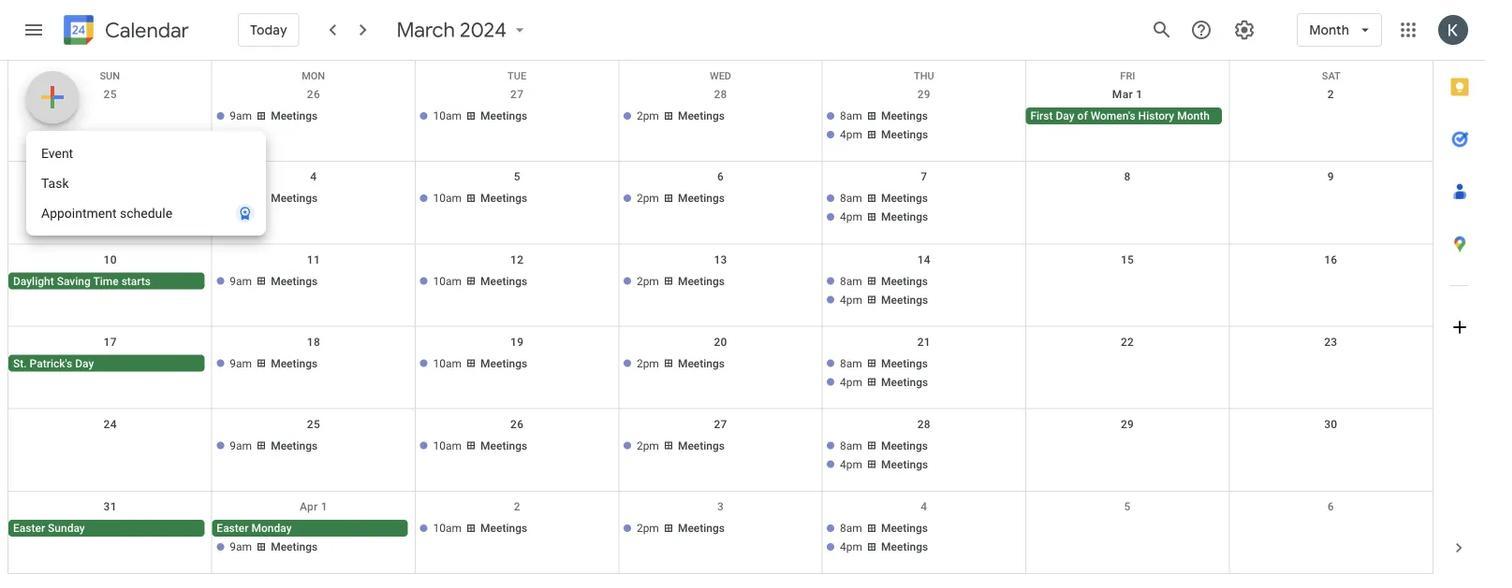 Task type: vqa. For each thing, say whether or not it's contained in the screenshot.
left 25
yes



Task type: describe. For each thing, give the bounding box(es) containing it.
1 vertical spatial 29
[[1121, 418, 1134, 431]]

meetings inside 'cell'
[[271, 541, 318, 554]]

10am for 19
[[433, 357, 462, 370]]

2pm for 28
[[637, 110, 659, 123]]

3
[[717, 501, 724, 514]]

9am for 18
[[230, 357, 252, 370]]

2024
[[460, 17, 507, 43]]

8am for 4
[[840, 522, 862, 535]]

month inside month popup button
[[1309, 22, 1349, 38]]

calendar
[[105, 17, 189, 44]]

11
[[307, 253, 320, 266]]

first day of women's history month button
[[1026, 108, 1222, 125]]

9am for 11
[[230, 275, 252, 288]]

13
[[714, 253, 727, 266]]

2pm for 13
[[637, 275, 659, 288]]

history
[[1138, 110, 1174, 123]]

monday
[[251, 522, 292, 535]]

st.
[[13, 357, 27, 370]]

starts
[[121, 275, 151, 288]]

easter for easter sunday
[[13, 522, 45, 535]]

0 vertical spatial 27
[[510, 88, 524, 101]]

march 2024 button
[[389, 17, 537, 43]]

fri
[[1120, 70, 1135, 82]]

mon
[[302, 70, 325, 82]]

1 for mar 1
[[1136, 88, 1143, 101]]

4pm for 14
[[840, 293, 862, 307]]

row containing 17
[[8, 327, 1433, 410]]

row containing 25
[[8, 80, 1433, 162]]

row containing 10
[[8, 245, 1433, 327]]

1 vertical spatial 26
[[510, 418, 524, 431]]

patrick's
[[30, 357, 72, 370]]

main drawer image
[[22, 19, 45, 41]]

mar 1
[[1112, 88, 1143, 101]]

0 vertical spatial 2
[[1328, 88, 1334, 101]]

march 2024
[[397, 17, 507, 43]]

10am for 27
[[433, 110, 462, 123]]

sun
[[100, 70, 120, 82]]

0 vertical spatial 4
[[310, 171, 317, 184]]

0 horizontal spatial 26
[[307, 88, 320, 101]]

19
[[510, 336, 524, 349]]

8am for 21
[[840, 357, 862, 370]]

1 horizontal spatial 28
[[917, 418, 931, 431]]

16
[[1324, 253, 1338, 266]]

4pm for 29
[[840, 128, 862, 141]]

0 vertical spatial day
[[1056, 110, 1075, 123]]

1 horizontal spatial 4
[[921, 501, 927, 514]]

31
[[103, 501, 117, 514]]

sunday
[[48, 522, 85, 535]]

1 for apr 1
[[321, 501, 328, 514]]

month button
[[1297, 7, 1382, 52]]

0 horizontal spatial 29
[[917, 88, 931, 101]]

st. patrick's day button
[[8, 355, 204, 372]]

1 vertical spatial 27
[[714, 418, 727, 431]]

daylight saving time starts button
[[8, 273, 204, 290]]

15
[[1121, 253, 1134, 266]]

9am for 4
[[230, 192, 252, 205]]

appointment
[[41, 206, 117, 221]]

10am for 2
[[433, 522, 462, 535]]

9
[[1328, 171, 1334, 184]]

mar
[[1112, 88, 1133, 101]]

7
[[921, 171, 927, 184]]

10am for 5
[[433, 192, 462, 205]]

10
[[103, 253, 117, 266]]

row containing 24
[[8, 410, 1433, 492]]

thu
[[914, 70, 934, 82]]

1 vertical spatial day
[[75, 357, 94, 370]]

easter for easter monday
[[217, 522, 249, 535]]



Task type: locate. For each thing, give the bounding box(es) containing it.
event
[[41, 146, 73, 161]]

women's
[[1091, 110, 1135, 123]]

2
[[1328, 88, 1334, 101], [514, 501, 520, 514]]

2pm
[[637, 110, 659, 123], [637, 192, 659, 205], [637, 275, 659, 288], [637, 357, 659, 370], [637, 440, 659, 453], [637, 522, 659, 535]]

time
[[93, 275, 119, 288]]

22
[[1121, 336, 1134, 349]]

0 vertical spatial 5
[[514, 171, 520, 184]]

calendar element
[[60, 11, 189, 52]]

1 10am from the top
[[433, 110, 462, 123]]

4 2pm from the top
[[637, 357, 659, 370]]

day left of
[[1056, 110, 1075, 123]]

17
[[103, 336, 117, 349]]

6 down 30
[[1328, 501, 1334, 514]]

29 down thu
[[917, 88, 931, 101]]

29
[[917, 88, 931, 101], [1121, 418, 1134, 431]]

1 4pm from the top
[[840, 128, 862, 141]]

5 4pm from the top
[[840, 459, 862, 472]]

2 easter from the left
[[217, 522, 249, 535]]

appointment schedule
[[41, 206, 172, 221]]

row
[[8, 61, 1433, 82], [8, 80, 1433, 162], [8, 162, 1433, 245], [8, 245, 1433, 327], [8, 327, 1433, 410], [8, 410, 1433, 492], [8, 492, 1433, 575]]

25
[[103, 88, 117, 101], [307, 418, 320, 431]]

1 vertical spatial 6
[[1328, 501, 1334, 514]]

9am for 26
[[230, 110, 252, 123]]

3 10am from the top
[[433, 275, 462, 288]]

9am inside 'cell'
[[230, 541, 252, 554]]

easter monday
[[217, 522, 292, 535]]

27
[[510, 88, 524, 101], [714, 418, 727, 431]]

2 9am from the top
[[230, 192, 252, 205]]

sat
[[1322, 70, 1341, 82]]

8am
[[840, 110, 862, 123], [840, 192, 862, 205], [840, 275, 862, 288], [840, 357, 862, 370], [840, 440, 862, 453], [840, 522, 862, 535]]

3 8am from the top
[[840, 275, 862, 288]]

1 horizontal spatial 5
[[1124, 501, 1131, 514]]

8am for 28
[[840, 440, 862, 453]]

meetings
[[271, 110, 318, 123], [480, 110, 527, 123], [678, 110, 725, 123], [881, 110, 928, 123], [881, 128, 928, 141], [271, 192, 318, 205], [480, 192, 527, 205], [678, 192, 725, 205], [881, 192, 928, 205], [881, 211, 928, 224], [271, 275, 318, 288], [480, 275, 527, 288], [678, 275, 725, 288], [881, 275, 928, 288], [881, 293, 928, 307], [271, 357, 318, 370], [480, 357, 527, 370], [678, 357, 725, 370], [881, 357, 928, 370], [881, 376, 928, 389], [271, 440, 318, 453], [480, 440, 527, 453], [678, 440, 725, 453], [881, 440, 928, 453], [881, 459, 928, 472], [480, 522, 527, 535], [678, 522, 725, 535], [881, 522, 928, 535], [271, 541, 318, 554], [881, 541, 928, 554]]

1 vertical spatial month
[[1177, 110, 1210, 123]]

14
[[917, 253, 931, 266]]

month
[[1309, 22, 1349, 38], [1177, 110, 1210, 123]]

easter inside button
[[13, 522, 45, 535]]

25 down the 18
[[307, 418, 320, 431]]

0 horizontal spatial 25
[[103, 88, 117, 101]]

2pm for 27
[[637, 440, 659, 453]]

30
[[1324, 418, 1338, 431]]

8
[[1124, 171, 1131, 184]]

apr
[[300, 501, 318, 514]]

2pm for 20
[[637, 357, 659, 370]]

row containing 31
[[8, 492, 1433, 575]]

4pm for 21
[[840, 376, 862, 389]]

easter
[[13, 522, 45, 535], [217, 522, 249, 535]]

easter sunday
[[13, 522, 85, 535]]

1 2pm from the top
[[637, 110, 659, 123]]

4pm for 4
[[840, 541, 862, 554]]

4 9am from the top
[[230, 357, 252, 370]]

saving
[[57, 275, 91, 288]]

3 4pm from the top
[[840, 293, 862, 307]]

march
[[397, 17, 455, 43]]

4pm for 7
[[840, 211, 862, 224]]

month up "sat"
[[1309, 22, 1349, 38]]

6 2pm from the top
[[637, 522, 659, 535]]

25 down sun
[[103, 88, 117, 101]]

0 horizontal spatial 27
[[510, 88, 524, 101]]

5 8am from the top
[[840, 440, 862, 453]]

4 row from the top
[[8, 245, 1433, 327]]

0 vertical spatial 28
[[714, 88, 727, 101]]

8am for 29
[[840, 110, 862, 123]]

6
[[717, 171, 724, 184], [1328, 501, 1334, 514]]

6 row from the top
[[8, 410, 1433, 492]]

1 horizontal spatial day
[[1056, 110, 1075, 123]]

7 row from the top
[[8, 492, 1433, 575]]

9am for 25
[[230, 440, 252, 453]]

10am for 26
[[433, 440, 462, 453]]

1 horizontal spatial 2
[[1328, 88, 1334, 101]]

grid containing 25
[[7, 61, 1433, 575]]

schedule
[[120, 206, 172, 221]]

1 horizontal spatial 25
[[307, 418, 320, 431]]

28 down 21
[[917, 418, 931, 431]]

1 vertical spatial 5
[[1124, 501, 1131, 514]]

2 8am from the top
[[840, 192, 862, 205]]

daylight saving time starts
[[13, 275, 151, 288]]

st. patrick's day
[[13, 357, 94, 370]]

1 horizontal spatial 26
[[510, 418, 524, 431]]

29 down 22
[[1121, 418, 1134, 431]]

5 10am from the top
[[433, 440, 462, 453]]

3 2pm from the top
[[637, 275, 659, 288]]

0 horizontal spatial 28
[[714, 88, 727, 101]]

grid
[[7, 61, 1433, 575]]

10am
[[433, 110, 462, 123], [433, 192, 462, 205], [433, 275, 462, 288], [433, 357, 462, 370], [433, 440, 462, 453], [433, 522, 462, 535]]

today button
[[238, 7, 299, 52]]

4
[[310, 171, 317, 184], [921, 501, 927, 514]]

0 horizontal spatial 5
[[514, 171, 520, 184]]

6 10am from the top
[[433, 522, 462, 535]]

1 row from the top
[[8, 61, 1433, 82]]

9am
[[230, 110, 252, 123], [230, 192, 252, 205], [230, 275, 252, 288], [230, 357, 252, 370], [230, 440, 252, 453], [230, 541, 252, 554]]

easter left sunday
[[13, 522, 45, 535]]

18
[[307, 336, 320, 349]]

of
[[1077, 110, 1088, 123]]

23
[[1324, 336, 1338, 349]]

1 horizontal spatial 29
[[1121, 418, 1134, 431]]

4pm
[[840, 128, 862, 141], [840, 211, 862, 224], [840, 293, 862, 307], [840, 376, 862, 389], [840, 459, 862, 472], [840, 541, 862, 554]]

1 horizontal spatial 1
[[1136, 88, 1143, 101]]

6 up the 13
[[717, 171, 724, 184]]

1
[[1136, 88, 1143, 101], [321, 501, 328, 514]]

1 horizontal spatial month
[[1309, 22, 1349, 38]]

6 9am from the top
[[230, 541, 252, 554]]

first day of women's history month
[[1030, 110, 1210, 123]]

0 horizontal spatial month
[[1177, 110, 1210, 123]]

tue
[[508, 70, 526, 82]]

1 8am from the top
[[840, 110, 862, 123]]

0 vertical spatial 25
[[103, 88, 117, 101]]

month inside the first day of women's history month button
[[1177, 110, 1210, 123]]

4 8am from the top
[[840, 357, 862, 370]]

0 horizontal spatial 2
[[514, 501, 520, 514]]

5
[[514, 171, 520, 184], [1124, 501, 1131, 514]]

cell containing easter monday
[[212, 520, 415, 558]]

6 4pm from the top
[[840, 541, 862, 554]]

easter inside 'button'
[[217, 522, 249, 535]]

0 vertical spatial 26
[[307, 88, 320, 101]]

28 down wed
[[714, 88, 727, 101]]

0 vertical spatial 1
[[1136, 88, 1143, 101]]

2 4pm from the top
[[840, 211, 862, 224]]

easter sunday button
[[8, 520, 204, 537]]

row containing sun
[[8, 61, 1433, 82]]

tab list
[[1434, 61, 1485, 522]]

apr 1
[[300, 501, 328, 514]]

0 horizontal spatial 6
[[717, 171, 724, 184]]

5 2pm from the top
[[637, 440, 659, 453]]

26 down 19
[[510, 418, 524, 431]]

0 horizontal spatial day
[[75, 357, 94, 370]]

0 horizontal spatial 1
[[321, 501, 328, 514]]

2 2pm from the top
[[637, 192, 659, 205]]

1 vertical spatial 2
[[514, 501, 520, 514]]

26 down mon
[[307, 88, 320, 101]]

4 4pm from the top
[[840, 376, 862, 389]]

2pm for 6
[[637, 192, 659, 205]]

5 9am from the top
[[230, 440, 252, 453]]

1 vertical spatial 25
[[307, 418, 320, 431]]

20
[[714, 336, 727, 349]]

10am for 12
[[433, 275, 462, 288]]

month right history
[[1177, 110, 1210, 123]]

easter left monday
[[217, 522, 249, 535]]

row containing 4
[[8, 162, 1433, 245]]

8am for 14
[[840, 275, 862, 288]]

1 right apr
[[321, 501, 328, 514]]

8am for 7
[[840, 192, 862, 205]]

0 vertical spatial 6
[[717, 171, 724, 184]]

1 vertical spatial 4
[[921, 501, 927, 514]]

first
[[1030, 110, 1053, 123]]

3 9am from the top
[[230, 275, 252, 288]]

1 right mar on the right top of page
[[1136, 88, 1143, 101]]

28
[[714, 88, 727, 101], [917, 418, 931, 431]]

6 8am from the top
[[840, 522, 862, 535]]

21
[[917, 336, 931, 349]]

0 vertical spatial 29
[[917, 88, 931, 101]]

0 horizontal spatial easter
[[13, 522, 45, 535]]

1 9am from the top
[[230, 110, 252, 123]]

0 vertical spatial month
[[1309, 22, 1349, 38]]

1 horizontal spatial 6
[[1328, 501, 1334, 514]]

daylight
[[13, 275, 54, 288]]

day
[[1056, 110, 1075, 123], [75, 357, 94, 370]]

27 down 20
[[714, 418, 727, 431]]

2 row from the top
[[8, 80, 1433, 162]]

0 horizontal spatial 4
[[310, 171, 317, 184]]

1 horizontal spatial easter
[[217, 522, 249, 535]]

2pm for 3
[[637, 522, 659, 535]]

calendar heading
[[101, 17, 189, 44]]

26
[[307, 88, 320, 101], [510, 418, 524, 431]]

day right the patrick's
[[75, 357, 94, 370]]

4 10am from the top
[[433, 357, 462, 370]]

12
[[510, 253, 524, 266]]

5 row from the top
[[8, 327, 1433, 410]]

4pm for 28
[[840, 459, 862, 472]]

3 row from the top
[[8, 162, 1433, 245]]

1 vertical spatial 28
[[917, 418, 931, 431]]

today
[[250, 22, 287, 38]]

wed
[[710, 70, 731, 82]]

easter monday button
[[212, 520, 408, 537]]

1 easter from the left
[[13, 522, 45, 535]]

27 down tue
[[510, 88, 524, 101]]

2 10am from the top
[[433, 192, 462, 205]]

cell
[[8, 108, 212, 145], [822, 108, 1026, 145], [8, 190, 212, 228], [822, 190, 1026, 228], [822, 273, 1026, 310], [1229, 273, 1433, 310], [822, 355, 1026, 393], [1229, 355, 1433, 393], [8, 438, 212, 475], [822, 438, 1026, 475], [212, 520, 415, 558], [822, 520, 1026, 558], [1229, 520, 1433, 558]]

24
[[103, 418, 117, 431]]

1 horizontal spatial 27
[[714, 418, 727, 431]]

1 vertical spatial 1
[[321, 501, 328, 514]]

settings menu image
[[1233, 19, 1256, 41]]

task
[[41, 176, 69, 191]]



